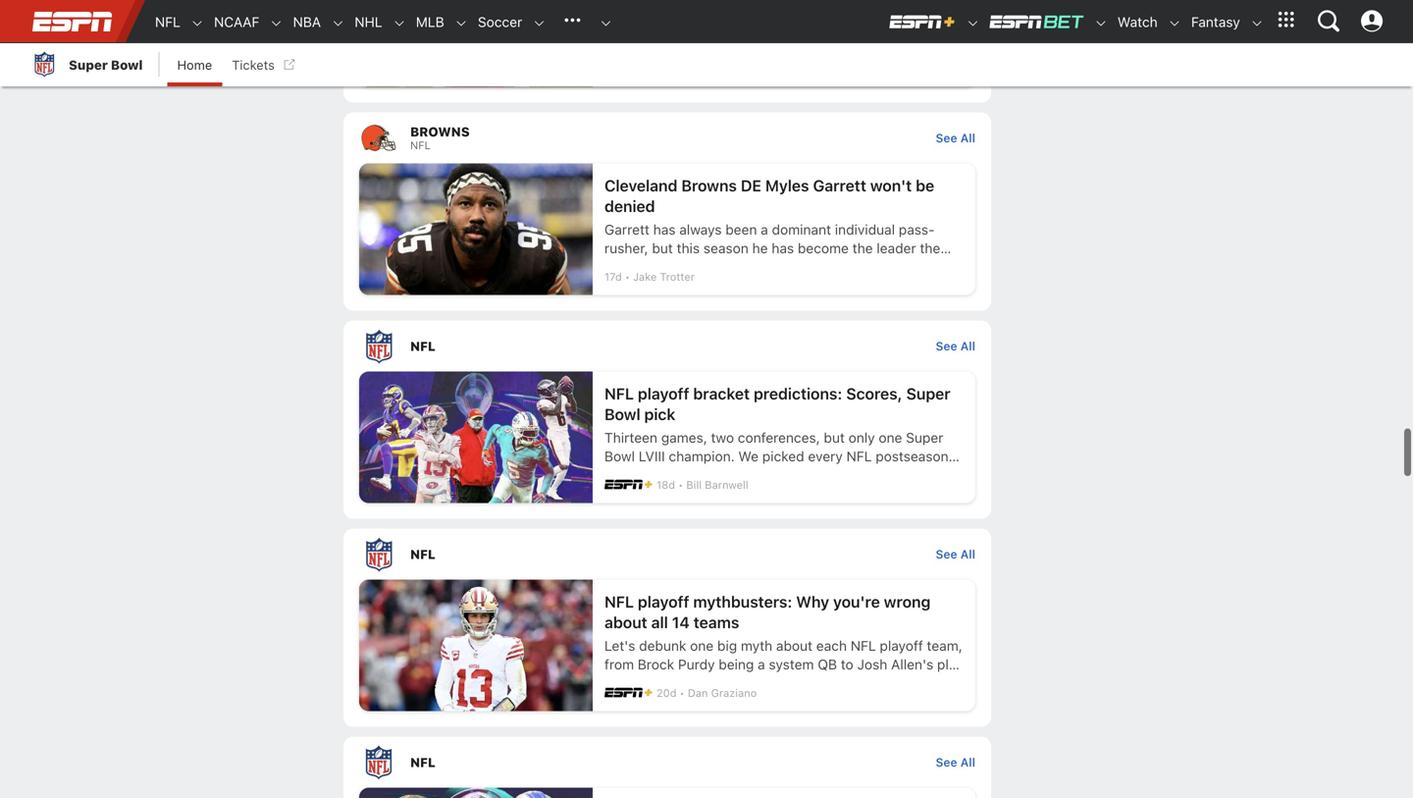 Task type: describe. For each thing, give the bounding box(es) containing it.
being
[[719, 656, 754, 672]]

to inside the 49ers are among the favorites to win the lombardi trophy, but they aren't without flaws.
[[827, 13, 839, 29]]

needed.
[[655, 258, 707, 275]]

postseason
[[876, 448, 949, 464]]

one inside nfl playoff mythbusters: why you're wrong about all 14 teams let's debunk one big myth about each nfl playoff team, from brock purdy being a system qb to josh allen's play declining in the postseason.
[[690, 637, 714, 654]]

0 horizontal spatial has
[[654, 221, 676, 237]]

nfl link for fourth see all link
[[344, 737, 936, 788]]

leader
[[877, 240, 917, 256]]

0 vertical spatial browns
[[410, 124, 470, 139]]

system
[[769, 656, 814, 672]]

see all link for cleveland browns de myles garrett won't be denied
[[936, 131, 976, 145]]

home link
[[167, 43, 222, 86]]

18d
[[657, 478, 676, 491]]

games,
[[661, 429, 708, 445]]

home
[[177, 57, 212, 72]]

0 vertical spatial super
[[69, 57, 108, 72]]

declining
[[605, 675, 662, 691]]

bill
[[687, 478, 702, 491]]

49ers
[[633, 13, 670, 29]]

become
[[798, 240, 849, 256]]

conferences,
[[738, 429, 820, 445]]

0 horizontal spatial garrett
[[605, 221, 650, 237]]

lombardi
[[893, 13, 952, 29]]

been
[[726, 221, 757, 237]]

they
[[680, 32, 707, 48]]

super bowl image
[[29, 49, 59, 79]]

4 see from the top
[[936, 755, 958, 769]]

trophy,
[[605, 32, 651, 48]]

playoff for all
[[638, 592, 690, 611]]

thirteen
[[605, 429, 658, 445]]

1 vertical spatial has
[[772, 240, 794, 256]]

bracket
[[694, 384, 750, 403]]

a inside nfl playoff mythbusters: why you're wrong about all 14 teams let's debunk one big myth about each nfl playoff team, from brock purdy being a system qb to josh allen's play declining in the postseason.
[[758, 656, 765, 672]]

see all for nfl playoff mythbusters: why you're wrong about all 14 teams
[[936, 547, 976, 561]]

debunk
[[639, 637, 687, 654]]

super bowl
[[69, 57, 143, 72]]

the down individual
[[853, 240, 873, 256]]

all for cleveland browns de myles garrett won't be denied
[[961, 131, 976, 145]]

favorites
[[768, 13, 823, 29]]

a inside cleveland browns de myles garrett won't be denied garrett has always been a dominant individual pass- rusher, but this season he has become the leader the browns needed.
[[761, 221, 768, 237]]

fantasy
[[1192, 14, 1241, 30]]

we
[[739, 448, 759, 464]]

2 vertical spatial browns
[[605, 258, 652, 275]]

the 49ers are among the favorites to win the lombardi trophy, but they aren't without flaws.
[[605, 13, 952, 48]]

but inside the 49ers are among the favorites to win the lombardi trophy, but they aren't without flaws.
[[655, 32, 676, 48]]

see for nfl playoff mythbusters: why you're wrong about all 14 teams
[[936, 547, 958, 561]]

nfl playoff bracket predictions: scores, super bowl pick thirteen games, two conferences, but only one super bowl lviii champion. we picked every nfl postseason game.
[[605, 384, 951, 483]]

myth
[[741, 637, 773, 654]]

nhl
[[355, 14, 382, 30]]

flaws.
[[802, 32, 839, 48]]

denied
[[605, 197, 655, 215]]

bill barnwell
[[687, 478, 749, 491]]

let's
[[605, 637, 636, 654]]

nfl inside browns nfl
[[410, 139, 431, 151]]

champion.
[[669, 448, 735, 464]]

17d
[[605, 270, 622, 283]]

4 see all from the top
[[936, 755, 976, 769]]

see for cleveland browns de myles garrett won't be denied
[[936, 131, 958, 145]]

all for nfl playoff bracket predictions: scores, super bowl pick
[[961, 339, 976, 353]]

the inside nfl playoff mythbusters: why you're wrong about all 14 teams let's debunk one big myth about each nfl playoff team, from brock purdy being a system qb to josh allen's play declining in the postseason.
[[681, 675, 701, 691]]

2 vertical spatial playoff
[[880, 637, 924, 654]]

brock
[[638, 656, 675, 672]]

all for nfl playoff mythbusters: why you're wrong about all 14 teams
[[961, 547, 976, 561]]

nfl link for see all link related to nfl playoff bracket predictions: scores, super bowl pick
[[344, 320, 936, 371]]

he
[[753, 240, 768, 256]]

you're
[[834, 592, 880, 611]]

one inside nfl playoff bracket predictions: scores, super bowl pick thirteen games, two conferences, but only one super bowl lviii champion. we picked every nfl postseason game.
[[879, 429, 903, 445]]

the up without
[[744, 13, 765, 29]]

the down "pass-" in the top of the page
[[920, 240, 941, 256]]

without
[[752, 32, 799, 48]]

win
[[843, 13, 865, 29]]

watch
[[1118, 14, 1158, 30]]

wrong
[[884, 592, 931, 611]]

myles
[[766, 176, 810, 195]]

to inside nfl playoff mythbusters: why you're wrong about all 14 teams let's debunk one big myth about each nfl playoff team, from brock purdy being a system qb to josh allen's play declining in the postseason.
[[841, 656, 854, 672]]

4 all from the top
[[961, 755, 976, 769]]

only
[[849, 429, 875, 445]]

mythbusters:
[[694, 592, 793, 611]]

every
[[808, 448, 843, 464]]

trotter
[[660, 270, 695, 283]]

this
[[677, 240, 700, 256]]

nhl link
[[345, 1, 382, 43]]

1 vertical spatial super
[[907, 384, 951, 403]]



Task type: locate. For each thing, give the bounding box(es) containing it.
2 vertical spatial super
[[906, 429, 944, 445]]

garrett up 'rusher,'
[[605, 221, 650, 237]]

4 see all link from the top
[[936, 755, 976, 769]]

about up let's
[[605, 613, 648, 631]]

nfl playoff mythbusters: why you're wrong about all 14 teams let's debunk one big myth about each nfl playoff team, from brock purdy being a system qb to josh allen's play declining in the postseason.
[[605, 592, 964, 691]]

bowl left home link
[[111, 57, 143, 72]]

in
[[666, 675, 677, 691]]

0 vertical spatial but
[[655, 32, 676, 48]]

1 all from the top
[[961, 131, 976, 145]]

3 see all from the top
[[936, 547, 976, 561]]

team,
[[927, 637, 963, 654]]

individual
[[835, 221, 895, 237]]

but left this
[[652, 240, 673, 256]]

0 horizontal spatial one
[[690, 637, 714, 654]]

dan graziano
[[688, 686, 757, 699]]

1 see all from the top
[[936, 131, 976, 145]]

see for nfl playoff bracket predictions: scores, super bowl pick
[[936, 339, 958, 353]]

the
[[744, 13, 765, 29], [868, 13, 889, 29], [853, 240, 873, 256], [920, 240, 941, 256], [681, 675, 701, 691]]

big
[[718, 637, 737, 654]]

fantasy link
[[1182, 1, 1241, 43]]

ncaaf link
[[204, 1, 260, 43]]

1 horizontal spatial to
[[841, 656, 854, 672]]

1 horizontal spatial has
[[772, 240, 794, 256]]

playoff for pick
[[638, 384, 690, 403]]

tickets
[[232, 57, 275, 72]]

2 see from the top
[[936, 339, 958, 353]]

bowl up thirteen
[[605, 405, 641, 423]]

0 vertical spatial garrett
[[813, 176, 867, 195]]

all
[[961, 131, 976, 145], [961, 339, 976, 353], [961, 547, 976, 561], [961, 755, 976, 769]]

garrett up individual
[[813, 176, 867, 195]]

1 vertical spatial a
[[758, 656, 765, 672]]

a down myth
[[758, 656, 765, 672]]

super up 'postseason'
[[906, 429, 944, 445]]

rusher,
[[605, 240, 649, 256]]

1 horizontal spatial garrett
[[813, 176, 867, 195]]

purdy
[[678, 656, 715, 672]]

super right scores,
[[907, 384, 951, 403]]

has
[[654, 221, 676, 237], [772, 240, 794, 256]]

nfl link down "jake"
[[344, 320, 936, 371]]

qb
[[818, 656, 837, 672]]

graziano
[[711, 686, 757, 699]]

1 horizontal spatial about
[[776, 637, 813, 654]]

playoff up the pick
[[638, 384, 690, 403]]

bowl up game.
[[605, 448, 635, 464]]

from
[[605, 656, 634, 672]]

a
[[761, 221, 768, 237], [758, 656, 765, 672]]

playoff up allen's
[[880, 637, 924, 654]]

predictions:
[[754, 384, 843, 403]]

game.
[[605, 467, 644, 483]]

watch link
[[1108, 1, 1158, 43]]

jake
[[633, 270, 657, 283]]

dan
[[688, 686, 708, 699]]

nfl
[[155, 14, 181, 30], [410, 139, 431, 151], [410, 338, 436, 353], [605, 384, 634, 403], [847, 448, 872, 464], [410, 547, 436, 561], [605, 592, 634, 611], [851, 637, 876, 654], [410, 755, 436, 769]]

nba link
[[283, 1, 321, 43]]

see all for nfl playoff bracket predictions: scores, super bowl pick
[[936, 339, 976, 353]]

3 all from the top
[[961, 547, 976, 561]]

2 all from the top
[[961, 339, 976, 353]]

0 vertical spatial about
[[605, 613, 648, 631]]

scores,
[[847, 384, 903, 403]]

allen's
[[891, 656, 934, 672]]

1 see all link from the top
[[936, 131, 976, 145]]

2 vertical spatial but
[[824, 429, 845, 445]]

1 horizontal spatial browns
[[605, 258, 652, 275]]

but up every
[[824, 429, 845, 445]]

about up "system"
[[776, 637, 813, 654]]

nfl link up all
[[344, 528, 936, 579]]

0 horizontal spatial about
[[605, 613, 648, 631]]

see all for cleveland browns de myles garrett won't be denied
[[936, 131, 976, 145]]

each
[[817, 637, 847, 654]]

1 vertical spatial but
[[652, 240, 673, 256]]

nba
[[293, 14, 321, 30]]

has left always at the top of page
[[654, 221, 676, 237]]

always
[[680, 221, 722, 237]]

nfl link down 20d
[[344, 737, 936, 788]]

cleveland browns de myles garrett won't be denied garrett has always been a dominant individual pass- rusher, but this season he has become the leader the browns needed.
[[605, 176, 941, 275]]

all
[[652, 613, 668, 631]]

2 vertical spatial bowl
[[605, 448, 635, 464]]

1 vertical spatial one
[[690, 637, 714, 654]]

why
[[796, 592, 830, 611]]

to left 'win'
[[827, 13, 839, 29]]

1 see from the top
[[936, 131, 958, 145]]

jake trotter
[[633, 270, 695, 283]]

postseason.
[[705, 675, 782, 691]]

barnwell
[[705, 478, 749, 491]]

garrett
[[813, 176, 867, 195], [605, 221, 650, 237]]

the right 'win'
[[868, 13, 889, 29]]

but inside cleveland browns de myles garrett won't be denied garrett has always been a dominant individual pass- rusher, but this season he has become the leader the browns needed.
[[652, 240, 673, 256]]

0 vertical spatial to
[[827, 13, 839, 29]]

one up 'postseason'
[[879, 429, 903, 445]]

1 vertical spatial to
[[841, 656, 854, 672]]

a up he
[[761, 221, 768, 237]]

0 vertical spatial one
[[879, 429, 903, 445]]

but
[[655, 32, 676, 48], [652, 240, 673, 256], [824, 429, 845, 445]]

browns nfl
[[410, 124, 470, 151]]

de
[[741, 176, 762, 195]]

cleveland
[[605, 176, 678, 195]]

see
[[936, 131, 958, 145], [936, 339, 958, 353], [936, 547, 958, 561], [936, 755, 958, 769]]

be
[[916, 176, 935, 195]]

are
[[673, 13, 693, 29]]

about
[[605, 613, 648, 631], [776, 637, 813, 654]]

won't
[[871, 176, 912, 195]]

see all link for nfl playoff bracket predictions: scores, super bowl pick
[[936, 339, 976, 353]]

0 horizontal spatial to
[[827, 13, 839, 29]]

play
[[938, 656, 964, 672]]

to right 'qb'
[[841, 656, 854, 672]]

2 see all from the top
[[936, 339, 976, 353]]

playoff up all
[[638, 592, 690, 611]]

bowl
[[111, 57, 143, 72], [605, 405, 641, 423], [605, 448, 635, 464]]

the right in
[[681, 675, 701, 691]]

super right super bowl image
[[69, 57, 108, 72]]

josh
[[858, 656, 888, 672]]

has right he
[[772, 240, 794, 256]]

1 vertical spatial playoff
[[638, 592, 690, 611]]

super bowl link
[[29, 43, 143, 86]]

season
[[704, 240, 749, 256]]

3 see all link from the top
[[936, 547, 976, 561]]

teams
[[694, 613, 740, 631]]

mlb link
[[406, 1, 444, 43]]

1 vertical spatial browns
[[682, 176, 737, 195]]

2 see all link from the top
[[936, 339, 976, 353]]

2 horizontal spatial browns
[[682, 176, 737, 195]]

soccer
[[478, 14, 522, 30]]

see all link for nfl playoff mythbusters: why you're wrong about all 14 teams
[[936, 547, 976, 561]]

0 vertical spatial a
[[761, 221, 768, 237]]

lviii
[[639, 448, 665, 464]]

20d
[[657, 686, 677, 699]]

nfl link
[[145, 1, 181, 43], [344, 320, 936, 371], [344, 528, 936, 579], [344, 737, 936, 788]]

1 vertical spatial garrett
[[605, 221, 650, 237]]

1 vertical spatial bowl
[[605, 405, 641, 423]]

0 vertical spatial bowl
[[111, 57, 143, 72]]

among
[[697, 13, 740, 29]]

soccer link
[[468, 1, 522, 43]]

but down the "49ers"
[[655, 32, 676, 48]]

1 horizontal spatial one
[[879, 429, 903, 445]]

0 vertical spatial playoff
[[638, 384, 690, 403]]

nfl link for nfl playoff mythbusters: why you're wrong about all 14 teams's see all link
[[344, 528, 936, 579]]

picked
[[763, 448, 805, 464]]

but inside nfl playoff bracket predictions: scores, super bowl pick thirteen games, two conferences, but only one super bowl lviii champion. we picked every nfl postseason game.
[[824, 429, 845, 445]]

one up the purdy
[[690, 637, 714, 654]]

3 see from the top
[[936, 547, 958, 561]]

pass-
[[899, 221, 935, 237]]

mlb
[[416, 14, 444, 30]]

the
[[605, 13, 629, 29]]

1 vertical spatial about
[[776, 637, 813, 654]]

the 49ers are among the favorites to win the lombardi trophy, but they aren't without flaws. link
[[359, 0, 976, 87]]

0 vertical spatial has
[[654, 221, 676, 237]]

dominant
[[772, 221, 832, 237]]

tickets link
[[222, 43, 299, 86]]

nfl link up home
[[145, 1, 181, 43]]

see all link
[[936, 131, 976, 145], [936, 339, 976, 353], [936, 547, 976, 561], [936, 755, 976, 769]]

browns
[[410, 124, 470, 139], [682, 176, 737, 195], [605, 258, 652, 275]]

0 horizontal spatial browns
[[410, 124, 470, 139]]

aren't
[[711, 32, 748, 48]]

playoff inside nfl playoff bracket predictions: scores, super bowl pick thirteen games, two conferences, but only one super bowl lviii champion. we picked every nfl postseason game.
[[638, 384, 690, 403]]

playoff
[[638, 384, 690, 403], [638, 592, 690, 611], [880, 637, 924, 654]]

pick
[[645, 405, 676, 423]]

super
[[69, 57, 108, 72], [907, 384, 951, 403], [906, 429, 944, 445]]



Task type: vqa. For each thing, say whether or not it's contained in the screenshot.
nba insiders
no



